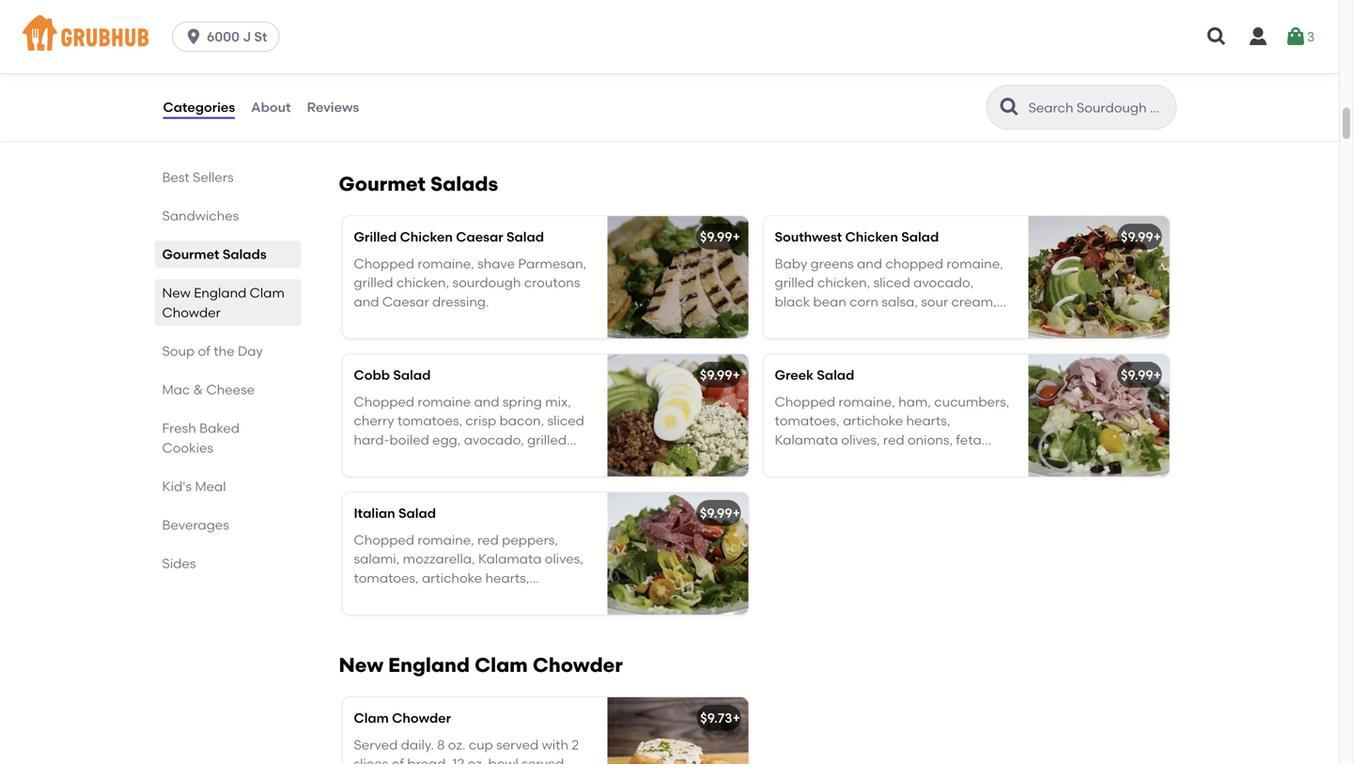 Task type: vqa. For each thing, say whether or not it's contained in the screenshot.
chicken, inside the chopped romaine and spring mix, cherry tomatoes, crisp bacon, sliced hard-boiled egg, avocado, grilled chicken, crumbled gorgonzola and cheese dressing.
yes



Task type: locate. For each thing, give the bounding box(es) containing it.
chowder
[[162, 305, 221, 321], [533, 653, 623, 677], [392, 710, 451, 726]]

of left 'the'
[[198, 343, 211, 359]]

chicken right grilled
[[400, 229, 453, 245]]

served inside served daily. 8 oz. cup served with 2 slices of bread, 12 oz. bowl serve
[[354, 737, 398, 753]]

2 chicken from the left
[[846, 229, 899, 245]]

chopped for grilled
[[354, 256, 415, 272]]

hearts, up onions,
[[907, 413, 951, 429]]

ranch
[[951, 313, 988, 329]]

svg image inside 6000 j st button
[[184, 27, 203, 46]]

grilled inside chopped romaine, shave parmesan, grilled chicken, sourdough croutons and caesar dressing.
[[354, 275, 393, 291]]

chicken, down greens
[[818, 275, 871, 291]]

and up crisp
[[474, 394, 500, 410]]

oz. down cup
[[468, 756, 485, 764]]

clam chowder image
[[608, 698, 749, 764]]

romaine, for chopped romaine, red peppers, salami, mozzarella, kalamata olives, tomatoes, artichoke hearts, pepperoncinis, italian dressing. served with sourdough croutons.
[[418, 532, 475, 548]]

tomatoes, down greek salad at right
[[775, 413, 840, 429]]

grilled down bacon,
[[528, 432, 567, 448]]

1 vertical spatial with
[[401, 608, 428, 624]]

+ for chopped romaine, red peppers, salami, mozzarella, kalamata olives, tomatoes, artichoke hearts, pepperoncinis, italian dressing. served with sourdough croutons.
[[733, 505, 741, 521]]

1 vertical spatial gourmet
[[162, 246, 220, 262]]

0 vertical spatial olives,
[[842, 432, 881, 448]]

1 vertical spatial chowder
[[533, 653, 623, 677]]

avocado, up sour
[[914, 275, 974, 291]]

tomatoes, inside chopped romaine, ham, cucumbers, tomatoes, artichoke hearts, kalamata olives, red onions, feta cheese, greek dressing, served with sourdough croutons.
[[775, 413, 840, 429]]

1 horizontal spatial hearts,
[[907, 413, 951, 429]]

1 horizontal spatial olives,
[[842, 432, 881, 448]]

kalamata down peppers,
[[479, 551, 542, 567]]

greek left dressing,
[[828, 451, 866, 467]]

0 vertical spatial hearts,
[[907, 413, 951, 429]]

italian inside chopped romaine, red peppers, salami, mozzarella, kalamata olives, tomatoes, artichoke hearts, pepperoncinis, italian dressing. served with sourdough croutons.
[[452, 589, 492, 605]]

clam up cup
[[475, 653, 528, 677]]

romaine, up mozzarella, on the left of page
[[418, 532, 475, 548]]

st
[[254, 29, 267, 45]]

grilled up "black"
[[775, 275, 815, 291]]

tomatoes, down 'romaine'
[[398, 413, 463, 429]]

chopped for italian
[[354, 532, 415, 548]]

chopped down greek salad at right
[[775, 394, 836, 410]]

artichoke inside chopped romaine, ham, cucumbers, tomatoes, artichoke hearts, kalamata olives, red onions, feta cheese, greek dressing, served with sourdough croutons.
[[843, 413, 904, 429]]

sellers
[[193, 169, 234, 185]]

avocado, inside baby greens and chopped romaine, grilled chicken, sliced avocado, black bean corn salsa, sour cream, tortilla strips and jalapenos ranch dressing.
[[914, 275, 974, 291]]

best sellers
[[162, 169, 234, 185]]

0 vertical spatial croutons.
[[847, 470, 906, 486]]

salad up mozzarella, on the left of page
[[399, 505, 436, 521]]

chowder up the daily.
[[392, 710, 451, 726]]

caesar
[[456, 229, 504, 245], [383, 294, 429, 310]]

1 horizontal spatial artichoke
[[843, 413, 904, 429]]

0 vertical spatial gourmet
[[339, 172, 426, 196]]

1 horizontal spatial greek
[[828, 451, 866, 467]]

0 vertical spatial oz.
[[448, 737, 466, 753]]

$9.99 for chopped romaine, ham, cucumbers, tomatoes, artichoke hearts, kalamata olives, red onions, feta cheese, greek dressing, served with sourdough croutons.
[[1122, 367, 1154, 383]]

0 horizontal spatial kalamata
[[479, 551, 542, 567]]

dressing. down shave
[[433, 294, 489, 310]]

chicken, up cheese
[[354, 451, 407, 467]]

italian down mozzarella, on the left of page
[[452, 589, 492, 605]]

new england clam chowder up 'the'
[[162, 285, 285, 321]]

salad for italian salad
[[399, 505, 436, 521]]

0 vertical spatial chowder
[[162, 305, 221, 321]]

0 horizontal spatial croutons.
[[503, 608, 562, 624]]

greek down tortilla
[[775, 367, 814, 383]]

oz. up "12"
[[448, 737, 466, 753]]

0 vertical spatial gourmet salads
[[339, 172, 498, 196]]

0 vertical spatial italian
[[354, 505, 396, 521]]

1 horizontal spatial croutons.
[[847, 470, 906, 486]]

1 horizontal spatial gourmet salads
[[339, 172, 498, 196]]

dressing. inside chopped romaine, red peppers, salami, mozzarella, kalamata olives, tomatoes, artichoke hearts, pepperoncinis, italian dressing. served with sourdough croutons.
[[495, 589, 552, 605]]

jalapenos
[[885, 313, 948, 329]]

8
[[437, 737, 445, 753]]

cheese,
[[354, 70, 403, 86], [775, 451, 824, 467]]

new england clam chowder up cup
[[339, 653, 623, 677]]

0 horizontal spatial cheese,
[[354, 70, 403, 86]]

cream,
[[952, 294, 997, 310]]

of inside served daily. 8 oz. cup served with 2 slices of bread, 12 oz. bowl serve
[[392, 756, 404, 764]]

2 horizontal spatial with
[[975, 451, 1002, 467]]

+ for chopped romaine, shave parmesan, grilled chicken, sourdough croutons and caesar dressing.
[[733, 229, 741, 245]]

sliced down mix,
[[548, 413, 585, 429]]

cheese, inside roast beef thinly sliced, swiss cheese, au jus. served hot.
[[354, 70, 403, 86]]

romaine, for chopped romaine, ham, cucumbers, tomatoes, artichoke hearts, kalamata olives, red onions, feta cheese, greek dressing, served with sourdough croutons.
[[839, 394, 896, 410]]

and inside chopped romaine, shave parmesan, grilled chicken, sourdough croutons and caesar dressing.
[[354, 294, 379, 310]]

red up dressing,
[[884, 432, 905, 448]]

croutons. down peppers,
[[503, 608, 562, 624]]

salads
[[431, 172, 498, 196], [223, 246, 267, 262]]

0 horizontal spatial artichoke
[[422, 570, 482, 586]]

0 vertical spatial salads
[[431, 172, 498, 196]]

1 horizontal spatial kalamata
[[775, 432, 839, 448]]

chopped down grilled
[[354, 256, 415, 272]]

1 vertical spatial cheese,
[[775, 451, 824, 467]]

1 horizontal spatial chicken
[[846, 229, 899, 245]]

svg image
[[1206, 25, 1229, 48]]

dressing. down peppers,
[[495, 589, 552, 605]]

of down the daily.
[[392, 756, 404, 764]]

greens
[[811, 256, 854, 272]]

of
[[198, 343, 211, 359], [392, 756, 404, 764]]

served down sliced,
[[450, 70, 494, 86]]

1 vertical spatial england
[[388, 653, 470, 677]]

0 horizontal spatial england
[[194, 285, 247, 301]]

1 vertical spatial oz.
[[468, 756, 485, 764]]

1 horizontal spatial sliced
[[874, 275, 911, 291]]

reviews
[[307, 99, 359, 115]]

1 horizontal spatial avocado,
[[914, 275, 974, 291]]

0 vertical spatial with
[[975, 451, 1002, 467]]

svg image inside 3 button
[[1285, 25, 1308, 48]]

1 vertical spatial red
[[478, 532, 499, 548]]

1 vertical spatial caesar
[[383, 294, 429, 310]]

0 horizontal spatial red
[[478, 532, 499, 548]]

1 horizontal spatial caesar
[[456, 229, 504, 245]]

salad
[[507, 229, 544, 245], [902, 229, 939, 245], [393, 367, 431, 383], [817, 367, 855, 383], [399, 505, 436, 521]]

$9.99
[[700, 229, 733, 245], [1122, 229, 1154, 245], [700, 367, 733, 383], [1122, 367, 1154, 383], [700, 505, 733, 521]]

0 vertical spatial of
[[198, 343, 211, 359]]

0 horizontal spatial avocado,
[[464, 432, 524, 448]]

and down grilled
[[354, 294, 379, 310]]

jus.
[[426, 70, 447, 86]]

chopped
[[354, 256, 415, 272], [354, 394, 415, 410], [775, 394, 836, 410], [354, 532, 415, 548]]

avocado, down crisp
[[464, 432, 524, 448]]

chopped up salami,
[[354, 532, 415, 548]]

sliced up salsa,
[[874, 275, 911, 291]]

caesar down grilled
[[383, 294, 429, 310]]

with down feta
[[975, 451, 1002, 467]]

1 horizontal spatial grilled
[[528, 432, 567, 448]]

0 vertical spatial avocado,
[[914, 275, 974, 291]]

0 horizontal spatial caesar
[[383, 294, 429, 310]]

romaine,
[[418, 256, 475, 272], [947, 256, 1004, 272], [839, 394, 896, 410], [418, 532, 475, 548]]

romaine
[[418, 394, 471, 410]]

clam up slices
[[354, 710, 389, 726]]

served up bowl
[[497, 737, 539, 753]]

artichoke down mozzarella, on the left of page
[[422, 570, 482, 586]]

beverages
[[162, 517, 229, 533]]

1 vertical spatial croutons.
[[503, 608, 562, 624]]

2 vertical spatial sourdough
[[431, 608, 500, 624]]

kalamata inside chopped romaine, ham, cucumbers, tomatoes, artichoke hearts, kalamata olives, red onions, feta cheese, greek dressing, served with sourdough croutons.
[[775, 432, 839, 448]]

1 horizontal spatial cheese,
[[775, 451, 824, 467]]

chopped inside chopped romaine, shave parmesan, grilled chicken, sourdough croutons and caesar dressing.
[[354, 256, 415, 272]]

1 vertical spatial new england clam chowder
[[339, 653, 623, 677]]

gourmet salads up grilled chicken caesar salad
[[339, 172, 498, 196]]

italian down cheese
[[354, 505, 396, 521]]

england up 'the'
[[194, 285, 247, 301]]

dressing.
[[433, 294, 489, 310], [775, 332, 832, 348], [403, 470, 460, 486], [495, 589, 552, 605]]

salad right cobb
[[393, 367, 431, 383]]

olives, up dressing,
[[842, 432, 881, 448]]

0 horizontal spatial new england clam chowder
[[162, 285, 285, 321]]

1 vertical spatial hearts,
[[486, 570, 530, 586]]

salsa,
[[882, 294, 918, 310]]

1 vertical spatial olives,
[[545, 551, 584, 567]]

0 vertical spatial cheese,
[[354, 70, 403, 86]]

and
[[858, 256, 883, 272], [354, 294, 379, 310], [857, 313, 882, 329], [474, 394, 500, 410], [553, 451, 578, 467]]

1 vertical spatial served
[[354, 608, 398, 624]]

served
[[450, 70, 494, 86], [354, 608, 398, 624], [354, 737, 398, 753]]

croutons. down dressing,
[[847, 470, 906, 486]]

grilled
[[354, 229, 397, 245]]

$9.99 + for chopped romaine, shave parmesan, grilled chicken, sourdough croutons and caesar dressing.
[[700, 229, 741, 245]]

avocado,
[[914, 275, 974, 291], [464, 432, 524, 448]]

kalamata
[[775, 432, 839, 448], [479, 551, 542, 567]]

sourdough
[[453, 275, 521, 291], [775, 470, 844, 486], [431, 608, 500, 624]]

$9.73
[[701, 710, 733, 726]]

1 horizontal spatial chowder
[[392, 710, 451, 726]]

$9.99 for chopped romaine, shave parmesan, grilled chicken, sourdough croutons and caesar dressing.
[[700, 229, 733, 245]]

0 vertical spatial red
[[884, 432, 905, 448]]

cobb
[[354, 367, 390, 383]]

$9.99 + for chopped romaine and spring mix, cherry tomatoes, crisp bacon, sliced hard-boiled egg, avocado, grilled chicken, crumbled gorgonzola and cheese dressing.
[[700, 367, 741, 383]]

dressing. inside chopped romaine and spring mix, cherry tomatoes, crisp bacon, sliced hard-boiled egg, avocado, grilled chicken, crumbled gorgonzola and cheese dressing.
[[403, 470, 460, 486]]

served down feta
[[929, 451, 972, 467]]

grilled inside baby greens and chopped romaine, grilled chicken, sliced avocado, black bean corn salsa, sour cream, tortilla strips and jalapenos ranch dressing.
[[775, 275, 815, 291]]

served inside served daily. 8 oz. cup served with 2 slices of bread, 12 oz. bowl serve
[[497, 737, 539, 753]]

grilled chicken caesar salad image
[[608, 216, 749, 338]]

2 horizontal spatial grilled
[[775, 275, 815, 291]]

1 vertical spatial kalamata
[[479, 551, 542, 567]]

$9.99 +
[[700, 229, 741, 245], [1122, 229, 1162, 245], [700, 367, 741, 383], [1122, 367, 1162, 383], [700, 505, 741, 521]]

about
[[251, 99, 291, 115]]

6000 j st button
[[172, 22, 287, 52]]

greek salad image
[[1029, 354, 1170, 477]]

1 vertical spatial new
[[339, 653, 384, 677]]

salads up grilled chicken caesar salad
[[431, 172, 498, 196]]

new up soup
[[162, 285, 191, 301]]

with
[[975, 451, 1002, 467], [401, 608, 428, 624], [542, 737, 569, 753]]

greek inside chopped romaine, ham, cucumbers, tomatoes, artichoke hearts, kalamata olives, red onions, feta cheese, greek dressing, served with sourdough croutons.
[[828, 451, 866, 467]]

gourmet salads
[[339, 172, 498, 196], [162, 246, 267, 262]]

chicken
[[400, 229, 453, 245], [846, 229, 899, 245]]

0 horizontal spatial gourmet salads
[[162, 246, 267, 262]]

croutons. inside chopped romaine, red peppers, salami, mozzarella, kalamata olives, tomatoes, artichoke hearts, pepperoncinis, italian dressing. served with sourdough croutons.
[[503, 608, 562, 624]]

1 horizontal spatial of
[[392, 756, 404, 764]]

italian
[[354, 505, 396, 521], [452, 589, 492, 605]]

gourmet up grilled
[[339, 172, 426, 196]]

clam
[[250, 285, 285, 301], [475, 653, 528, 677], [354, 710, 389, 726]]

1 vertical spatial sourdough
[[775, 470, 844, 486]]

served up slices
[[354, 737, 398, 753]]

romaine, down grilled chicken caesar salad
[[418, 256, 475, 272]]

new
[[162, 285, 191, 301], [339, 653, 384, 677]]

chicken up greens
[[846, 229, 899, 245]]

0 horizontal spatial of
[[198, 343, 211, 359]]

romaine, inside chopped romaine, red peppers, salami, mozzarella, kalamata olives, tomatoes, artichoke hearts, pepperoncinis, italian dressing. served with sourdough croutons.
[[418, 532, 475, 548]]

sourdough inside chopped romaine, ham, cucumbers, tomatoes, artichoke hearts, kalamata olives, red onions, feta cheese, greek dressing, served with sourdough croutons.
[[775, 470, 844, 486]]

peppers,
[[502, 532, 558, 548]]

chowder up soup
[[162, 305, 221, 321]]

with left 2 on the left bottom of page
[[542, 737, 569, 753]]

0 horizontal spatial with
[[401, 608, 428, 624]]

sourdough inside chopped romaine, red peppers, salami, mozzarella, kalamata olives, tomatoes, artichoke hearts, pepperoncinis, italian dressing. served with sourdough croutons.
[[431, 608, 500, 624]]

england
[[194, 285, 247, 301], [388, 653, 470, 677]]

and down corn
[[857, 313, 882, 329]]

1 vertical spatial gourmet salads
[[162, 246, 267, 262]]

0 vertical spatial served
[[929, 451, 972, 467]]

0 vertical spatial sliced
[[874, 275, 911, 291]]

1 horizontal spatial clam
[[354, 710, 389, 726]]

swiss
[[507, 51, 539, 67]]

with down pepperoncinis,
[[401, 608, 428, 624]]

0 horizontal spatial hearts,
[[486, 570, 530, 586]]

italian salad image
[[608, 493, 749, 615]]

cheese, down greek salad at right
[[775, 451, 824, 467]]

baby greens and chopped romaine, grilled chicken, sliced avocado, black bean corn salsa, sour cream, tortilla strips and jalapenos ranch dressing.
[[775, 256, 1004, 348]]

0 horizontal spatial chicken
[[400, 229, 453, 245]]

1 vertical spatial artichoke
[[422, 570, 482, 586]]

$9.99 + for baby greens and chopped romaine, grilled chicken, sliced avocado, black bean corn salsa, sour cream, tortilla strips and jalapenos ranch dressing.
[[1122, 229, 1162, 245]]

2 horizontal spatial svg image
[[1285, 25, 1308, 48]]

about button
[[250, 73, 292, 141]]

served down pepperoncinis,
[[354, 608, 398, 624]]

0 vertical spatial sourdough
[[453, 275, 521, 291]]

olives, inside chopped romaine, ham, cucumbers, tomatoes, artichoke hearts, kalamata olives, red onions, feta cheese, greek dressing, served with sourdough croutons.
[[842, 432, 881, 448]]

romaine, left ham,
[[839, 394, 896, 410]]

0 vertical spatial kalamata
[[775, 432, 839, 448]]

hearts, down peppers,
[[486, 570, 530, 586]]

artichoke inside chopped romaine, red peppers, salami, mozzarella, kalamata olives, tomatoes, artichoke hearts, pepperoncinis, italian dressing. served with sourdough croutons.
[[422, 570, 482, 586]]

1 horizontal spatial england
[[388, 653, 470, 677]]

clam up day
[[250, 285, 285, 301]]

2 vertical spatial with
[[542, 737, 569, 753]]

1 vertical spatial sliced
[[548, 413, 585, 429]]

2 vertical spatial chowder
[[392, 710, 451, 726]]

0 horizontal spatial sliced
[[548, 413, 585, 429]]

hearts, inside chopped romaine, red peppers, salami, mozzarella, kalamata olives, tomatoes, artichoke hearts, pepperoncinis, italian dressing. served with sourdough croutons.
[[486, 570, 530, 586]]

chicken, down grilled chicken caesar salad
[[397, 275, 450, 291]]

0 horizontal spatial new
[[162, 285, 191, 301]]

sour
[[922, 294, 949, 310]]

onions,
[[908, 432, 953, 448]]

categories button
[[162, 73, 236, 141]]

greek
[[775, 367, 814, 383], [828, 451, 866, 467]]

chopped up "cherry"
[[354, 394, 415, 410]]

tomatoes, down salami,
[[354, 570, 419, 586]]

salads down sandwiches
[[223, 246, 267, 262]]

chicken, inside baby greens and chopped romaine, grilled chicken, sliced avocado, black bean corn salsa, sour cream, tortilla strips and jalapenos ranch dressing.
[[818, 275, 871, 291]]

gourmet down sandwiches
[[162, 246, 220, 262]]

0 vertical spatial artichoke
[[843, 413, 904, 429]]

cheese, down roast
[[354, 70, 403, 86]]

chopped inside chopped romaine, red peppers, salami, mozzarella, kalamata olives, tomatoes, artichoke hearts, pepperoncinis, italian dressing. served with sourdough croutons.
[[354, 532, 415, 548]]

1 horizontal spatial red
[[884, 432, 905, 448]]

0 vertical spatial caesar
[[456, 229, 504, 245]]

3
[[1308, 29, 1315, 45]]

svg image
[[1248, 25, 1270, 48], [1285, 25, 1308, 48], [184, 27, 203, 46]]

salad up the parmesan,
[[507, 229, 544, 245]]

fresh baked cookies
[[162, 420, 240, 456]]

chopped inside chopped romaine, ham, cucumbers, tomatoes, artichoke hearts, kalamata olives, red onions, feta cheese, greek dressing, served with sourdough croutons.
[[775, 394, 836, 410]]

romaine, inside chopped romaine, shave parmesan, grilled chicken, sourdough croutons and caesar dressing.
[[418, 256, 475, 272]]

2 vertical spatial served
[[354, 737, 398, 753]]

0 horizontal spatial olives,
[[545, 551, 584, 567]]

categories
[[163, 99, 235, 115]]

dressing. down tortilla
[[775, 332, 832, 348]]

with inside served daily. 8 oz. cup served with 2 slices of bread, 12 oz. bowl serve
[[542, 737, 569, 753]]

served inside chopped romaine, red peppers, salami, mozzarella, kalamata olives, tomatoes, artichoke hearts, pepperoncinis, italian dressing. served with sourdough croutons.
[[354, 608, 398, 624]]

roast
[[354, 51, 390, 67]]

romaine, up cream,
[[947, 256, 1004, 272]]

chicken,
[[397, 275, 450, 291], [818, 275, 871, 291], [354, 451, 407, 467]]

artichoke up dressing,
[[843, 413, 904, 429]]

$9.99 + for chopped romaine, red peppers, salami, mozzarella, kalamata olives, tomatoes, artichoke hearts, pepperoncinis, italian dressing. served with sourdough croutons.
[[700, 505, 741, 521]]

romaine, inside chopped romaine, ham, cucumbers, tomatoes, artichoke hearts, kalamata olives, red onions, feta cheese, greek dressing, served with sourdough croutons.
[[839, 394, 896, 410]]

new up the clam chowder
[[339, 653, 384, 677]]

dressing. down crumbled
[[403, 470, 460, 486]]

spring
[[503, 394, 542, 410]]

0 horizontal spatial gourmet
[[162, 246, 220, 262]]

kalamata down greek salad at right
[[775, 432, 839, 448]]

12
[[453, 756, 465, 764]]

tortilla
[[775, 313, 816, 329]]

red
[[884, 432, 905, 448], [478, 532, 499, 548]]

chopped romaine, shave parmesan, grilled chicken, sourdough croutons and caesar dressing.
[[354, 256, 587, 310]]

+
[[733, 229, 741, 245], [1154, 229, 1162, 245], [733, 367, 741, 383], [1154, 367, 1162, 383], [733, 505, 741, 521], [733, 710, 741, 726]]

6000
[[207, 29, 240, 45]]

chopped inside chopped romaine and spring mix, cherry tomatoes, crisp bacon, sliced hard-boiled egg, avocado, grilled chicken, crumbled gorgonzola and cheese dressing.
[[354, 394, 415, 410]]

salad down strips
[[817, 367, 855, 383]]

sourdough inside chopped romaine, shave parmesan, grilled chicken, sourdough croutons and caesar dressing.
[[453, 275, 521, 291]]

1 chicken from the left
[[400, 229, 453, 245]]

chowder up 2 on the left bottom of page
[[533, 653, 623, 677]]

avocado, inside chopped romaine and spring mix, cherry tomatoes, crisp bacon, sliced hard-boiled egg, avocado, grilled chicken, crumbled gorgonzola and cheese dressing.
[[464, 432, 524, 448]]

grilled down grilled
[[354, 275, 393, 291]]

gourmet salads down sandwiches
[[162, 246, 267, 262]]

cookies
[[162, 440, 213, 456]]

1 vertical spatial avocado,
[[464, 432, 524, 448]]

0 horizontal spatial clam
[[250, 285, 285, 301]]

2 horizontal spatial clam
[[475, 653, 528, 677]]

1 vertical spatial greek
[[828, 451, 866, 467]]

caesar up shave
[[456, 229, 504, 245]]

england up the clam chowder
[[388, 653, 470, 677]]

0 vertical spatial served
[[450, 70, 494, 86]]

0 horizontal spatial served
[[497, 737, 539, 753]]

roast beef thinly sliced, swiss cheese, au jus. served hot.
[[354, 51, 539, 86]]

croutons
[[524, 275, 581, 291]]

croutons.
[[847, 470, 906, 486], [503, 608, 562, 624]]

red left peppers,
[[478, 532, 499, 548]]

salad for greek salad
[[817, 367, 855, 383]]

+ for served daily. 8 oz. cup served with 2 slices of bread, 12 oz. bowl serve
[[733, 710, 741, 726]]

bowl
[[488, 756, 519, 764]]

1 horizontal spatial new
[[339, 653, 384, 677]]

1 horizontal spatial new england clam chowder
[[339, 653, 623, 677]]

olives, down peppers,
[[545, 551, 584, 567]]

ham,
[[899, 394, 932, 410]]

3 button
[[1285, 20, 1315, 54]]



Task type: describe. For each thing, give the bounding box(es) containing it.
0 horizontal spatial chowder
[[162, 305, 221, 321]]

with inside chopped romaine, ham, cucumbers, tomatoes, artichoke hearts, kalamata olives, red onions, feta cheese, greek dressing, served with sourdough croutons.
[[975, 451, 1002, 467]]

tomatoes, inside chopped romaine and spring mix, cherry tomatoes, crisp bacon, sliced hard-boiled egg, avocado, grilled chicken, crumbled gorgonzola and cheese dressing.
[[398, 413, 463, 429]]

chicken, inside chopped romaine, shave parmesan, grilled chicken, sourdough croutons and caesar dressing.
[[397, 275, 450, 291]]

main navigation navigation
[[0, 0, 1340, 73]]

cheese
[[206, 382, 255, 398]]

dressing. inside baby greens and chopped romaine, grilled chicken, sliced avocado, black bean corn salsa, sour cream, tortilla strips and jalapenos ranch dressing.
[[775, 332, 832, 348]]

cup
[[469, 737, 493, 753]]

chopped for greek
[[775, 394, 836, 410]]

Search Sourdough & Co. search field
[[1027, 99, 1171, 117]]

0 horizontal spatial salads
[[223, 246, 267, 262]]

strips
[[819, 313, 854, 329]]

chicken for romaine,
[[400, 229, 453, 245]]

0 vertical spatial new england clam chowder
[[162, 285, 285, 321]]

beef
[[394, 51, 422, 67]]

and down southwest chicken salad
[[858, 256, 883, 272]]

with inside chopped romaine, red peppers, salami, mozzarella, kalamata olives, tomatoes, artichoke hearts, pepperoncinis, italian dressing. served with sourdough croutons.
[[401, 608, 428, 624]]

cheese, inside chopped romaine, ham, cucumbers, tomatoes, artichoke hearts, kalamata olives, red onions, feta cheese, greek dressing, served with sourdough croutons.
[[775, 451, 824, 467]]

+ for baby greens and chopped romaine, grilled chicken, sliced avocado, black bean corn salsa, sour cream, tortilla strips and jalapenos ranch dressing.
[[1154, 229, 1162, 245]]

mix,
[[546, 394, 571, 410]]

roast beef thinly sliced, swiss cheese, au jus. served hot. button
[[343, 11, 749, 133]]

meal
[[195, 479, 226, 495]]

&
[[193, 382, 203, 398]]

served inside roast beef thinly sliced, swiss cheese, au jus. served hot.
[[450, 70, 494, 86]]

croutons. inside chopped romaine, ham, cucumbers, tomatoes, artichoke hearts, kalamata olives, red onions, feta cheese, greek dressing, served with sourdough croutons.
[[847, 470, 906, 486]]

sliced inside chopped romaine and spring mix, cherry tomatoes, crisp bacon, sliced hard-boiled egg, avocado, grilled chicken, crumbled gorgonzola and cheese dressing.
[[548, 413, 585, 429]]

j
[[243, 29, 251, 45]]

$9.99 for baby greens and chopped romaine, grilled chicken, sliced avocado, black bean corn salsa, sour cream, tortilla strips and jalapenos ranch dressing.
[[1122, 229, 1154, 245]]

1 horizontal spatial svg image
[[1248, 25, 1270, 48]]

1 horizontal spatial oz.
[[468, 756, 485, 764]]

salad for cobb salad
[[393, 367, 431, 383]]

cheese
[[354, 470, 400, 486]]

$9.99 for chopped romaine and spring mix, cherry tomatoes, crisp bacon, sliced hard-boiled egg, avocado, grilled chicken, crumbled gorgonzola and cheese dressing.
[[700, 367, 733, 383]]

greek salad
[[775, 367, 855, 383]]

mac & cheese
[[162, 382, 255, 398]]

kid's
[[162, 479, 192, 495]]

grilled chicken caesar salad
[[354, 229, 544, 245]]

boiled
[[390, 432, 429, 448]]

day
[[238, 343, 263, 359]]

clam chowder
[[354, 710, 451, 726]]

southwest chicken salad
[[775, 229, 939, 245]]

hard-
[[354, 432, 390, 448]]

shave
[[478, 256, 515, 272]]

red inside chopped romaine, red peppers, salami, mozzarella, kalamata olives, tomatoes, artichoke hearts, pepperoncinis, italian dressing. served with sourdough croutons.
[[478, 532, 499, 548]]

kid's meal
[[162, 479, 226, 495]]

fresh
[[162, 420, 196, 436]]

+ for chopped romaine and spring mix, cherry tomatoes, crisp bacon, sliced hard-boiled egg, avocado, grilled chicken, crumbled gorgonzola and cheese dressing.
[[733, 367, 741, 383]]

sandwiches
[[162, 208, 239, 224]]

1 horizontal spatial gourmet
[[339, 172, 426, 196]]

best
[[162, 169, 190, 185]]

black
[[775, 294, 811, 310]]

bread,
[[407, 756, 449, 764]]

romaine, inside baby greens and chopped romaine, grilled chicken, sliced avocado, black bean corn salsa, sour cream, tortilla strips and jalapenos ranch dressing.
[[947, 256, 1004, 272]]

0 vertical spatial clam
[[250, 285, 285, 301]]

$9.73 +
[[701, 710, 741, 726]]

chicken, inside chopped romaine and spring mix, cherry tomatoes, crisp bacon, sliced hard-boiled egg, avocado, grilled chicken, crumbled gorgonzola and cheese dressing.
[[354, 451, 407, 467]]

and right 'gorgonzola'
[[553, 451, 578, 467]]

cucumbers,
[[935, 394, 1010, 410]]

dressing. inside chopped romaine, shave parmesan, grilled chicken, sourdough croutons and caesar dressing.
[[433, 294, 489, 310]]

mac
[[162, 382, 190, 398]]

chopped romaine, red peppers, salami, mozzarella, kalamata olives, tomatoes, artichoke hearts, pepperoncinis, italian dressing. served with sourdough croutons.
[[354, 532, 584, 624]]

sliced inside baby greens and chopped romaine, grilled chicken, sliced avocado, black bean corn salsa, sour cream, tortilla strips and jalapenos ranch dressing.
[[874, 275, 911, 291]]

romaine, for chopped romaine, shave parmesan, grilled chicken, sourdough croutons and caesar dressing.
[[418, 256, 475, 272]]

0 vertical spatial new
[[162, 285, 191, 301]]

sliced,
[[463, 51, 503, 67]]

olives, inside chopped romaine, red peppers, salami, mozzarella, kalamata olives, tomatoes, artichoke hearts, pepperoncinis, italian dressing. served with sourdough croutons.
[[545, 551, 584, 567]]

1 vertical spatial clam
[[475, 653, 528, 677]]

cobb salad
[[354, 367, 431, 383]]

bacon,
[[500, 413, 545, 429]]

tomatoes, inside chopped romaine, red peppers, salami, mozzarella, kalamata olives, tomatoes, artichoke hearts, pepperoncinis, italian dressing. served with sourdough croutons.
[[354, 570, 419, 586]]

caesar inside chopped romaine, shave parmesan, grilled chicken, sourdough croutons and caesar dressing.
[[383, 294, 429, 310]]

6000 j st
[[207, 29, 267, 45]]

baby
[[775, 256, 808, 272]]

$9.99 + for chopped romaine, ham, cucumbers, tomatoes, artichoke hearts, kalamata olives, red onions, feta cheese, greek dressing, served with sourdough croutons.
[[1122, 367, 1162, 383]]

gorgonzola
[[475, 451, 549, 467]]

crisp
[[466, 413, 497, 429]]

baked
[[199, 420, 240, 436]]

mozzarella,
[[403, 551, 475, 567]]

kalamata inside chopped romaine, red peppers, salami, mozzarella, kalamata olives, tomatoes, artichoke hearts, pepperoncinis, italian dressing. served with sourdough croutons.
[[479, 551, 542, 567]]

the
[[214, 343, 235, 359]]

reviews button
[[306, 73, 360, 141]]

search icon image
[[999, 96, 1022, 118]]

6" the french dip specialty sandwich image
[[608, 11, 749, 133]]

served inside chopped romaine, ham, cucumbers, tomatoes, artichoke hearts, kalamata olives, red onions, feta cheese, greek dressing, served with sourdough croutons.
[[929, 451, 972, 467]]

$9.99 for chopped romaine, red peppers, salami, mozzarella, kalamata olives, tomatoes, artichoke hearts, pepperoncinis, italian dressing. served with sourdough croutons.
[[700, 505, 733, 521]]

+ for chopped romaine, ham, cucumbers, tomatoes, artichoke hearts, kalamata olives, red onions, feta cheese, greek dressing, served with sourdough croutons.
[[1154, 367, 1162, 383]]

pepperoncinis,
[[354, 589, 449, 605]]

hearts, inside chopped romaine, ham, cucumbers, tomatoes, artichoke hearts, kalamata olives, red onions, feta cheese, greek dressing, served with sourdough croutons.
[[907, 413, 951, 429]]

chopped for cobb
[[354, 394, 415, 410]]

1 horizontal spatial salads
[[431, 172, 498, 196]]

southwest chicken salad image
[[1029, 216, 1170, 338]]

daily.
[[401, 737, 434, 753]]

soup
[[162, 343, 195, 359]]

svg image for 3
[[1285, 25, 1308, 48]]

svg image for 6000 j st
[[184, 27, 203, 46]]

cherry
[[354, 413, 395, 429]]

chopped romaine and spring mix, cherry tomatoes, crisp bacon, sliced hard-boiled egg, avocado, grilled chicken, crumbled gorgonzola and cheese dressing.
[[354, 394, 585, 486]]

chicken for greens
[[846, 229, 899, 245]]

cobb salad image
[[608, 354, 749, 477]]

egg,
[[433, 432, 461, 448]]

red inside chopped romaine, ham, cucumbers, tomatoes, artichoke hearts, kalamata olives, red onions, feta cheese, greek dressing, served with sourdough croutons.
[[884, 432, 905, 448]]

crumbled
[[410, 451, 472, 467]]

corn
[[850, 294, 879, 310]]

chopped
[[886, 256, 944, 272]]

0 vertical spatial greek
[[775, 367, 814, 383]]

grilled inside chopped romaine and spring mix, cherry tomatoes, crisp bacon, sliced hard-boiled egg, avocado, grilled chicken, crumbled gorgonzola and cheese dressing.
[[528, 432, 567, 448]]

italian salad
[[354, 505, 436, 521]]

salad up chopped
[[902, 229, 939, 245]]

thinly
[[426, 51, 460, 67]]

chopped romaine, ham, cucumbers, tomatoes, artichoke hearts, kalamata olives, red onions, feta cheese, greek dressing, served with sourdough croutons.
[[775, 394, 1010, 486]]

served daily. 8 oz. cup served with 2 slices of bread, 12 oz. bowl serve
[[354, 737, 579, 764]]

dressing,
[[869, 451, 926, 467]]

2 horizontal spatial chowder
[[533, 653, 623, 677]]

soup of the day
[[162, 343, 263, 359]]

feta
[[957, 432, 982, 448]]

slices
[[354, 756, 389, 764]]

bean
[[814, 294, 847, 310]]

sides
[[162, 556, 196, 572]]

0 horizontal spatial oz.
[[448, 737, 466, 753]]

southwest
[[775, 229, 843, 245]]

parmesan,
[[518, 256, 587, 272]]

hot.
[[497, 70, 521, 86]]

0 horizontal spatial italian
[[354, 505, 396, 521]]

au
[[406, 70, 423, 86]]



